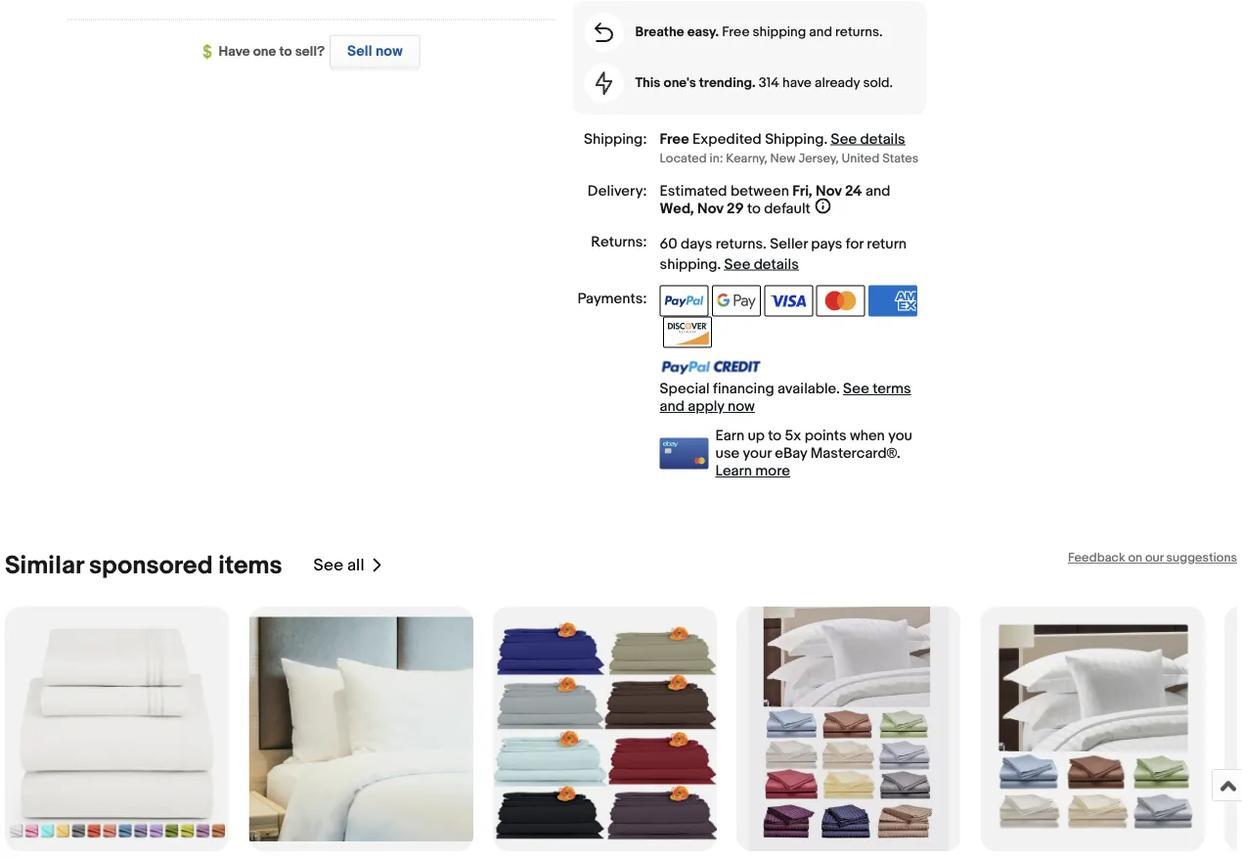 Task type: locate. For each thing, give the bounding box(es) containing it.
0 vertical spatial and
[[810, 25, 833, 41]]

feedback on our suggestions link
[[1069, 551, 1238, 566]]

payments:
[[578, 291, 647, 308]]

one
[[253, 44, 276, 61]]

similar sponsored items
[[5, 551, 282, 581]]

0 vertical spatial free
[[722, 25, 750, 41]]

up
[[748, 428, 765, 445]]

now
[[376, 43, 403, 61], [728, 398, 755, 416]]

now right sell
[[376, 43, 403, 61]]

return
[[867, 235, 907, 253]]

apply
[[688, 398, 725, 416]]

sponsored
[[89, 551, 213, 581]]

0 vertical spatial details
[[861, 131, 906, 148]]

and left apply
[[660, 398, 685, 416]]

fri,
[[793, 183, 813, 201]]

2 horizontal spatial .
[[824, 131, 828, 148]]

with details__icon image
[[595, 23, 614, 43], [596, 72, 613, 96]]

2 horizontal spatial to
[[769, 428, 782, 445]]

2 vertical spatial and
[[660, 398, 685, 416]]

see left all at the left of page
[[314, 556, 344, 577]]

free up located
[[660, 131, 690, 148]]

details down seller
[[754, 256, 799, 274]]

1 horizontal spatial details
[[861, 131, 906, 148]]

to right "29" on the top right of the page
[[748, 201, 761, 218]]

to inside earn up to 5x points when you use your ebay mastercard®.
[[769, 428, 782, 445]]

and right 24
[[866, 183, 891, 201]]

located
[[660, 152, 707, 167]]

default
[[765, 201, 811, 218]]

estimated
[[660, 183, 728, 201]]

details
[[861, 131, 906, 148], [754, 256, 799, 274]]

free right the easy.
[[722, 25, 750, 41]]

1 vertical spatial shipping
[[660, 256, 718, 274]]

1 with details__icon image from the top
[[595, 23, 614, 43]]

between
[[731, 183, 790, 201]]

see details link for .
[[725, 256, 799, 274]]

details up states
[[861, 131, 906, 148]]

5x
[[785, 428, 802, 445]]

1 horizontal spatial and
[[810, 25, 833, 41]]

see details link for see
[[831, 131, 906, 148]]

american express image
[[869, 286, 918, 317]]

in:
[[710, 152, 724, 167]]

sell now
[[347, 43, 403, 61]]

financing
[[713, 381, 775, 398]]

1 horizontal spatial .
[[763, 235, 767, 253]]

2 with details__icon image from the top
[[596, 72, 613, 96]]

returns
[[716, 235, 763, 253]]

0 horizontal spatial to
[[279, 44, 292, 61]]

0 vertical spatial .
[[824, 131, 828, 148]]

paypal credit image
[[660, 360, 762, 376]]

see terms and apply now link
[[660, 381, 912, 416]]

0 horizontal spatial see details link
[[725, 256, 799, 274]]

0 horizontal spatial .
[[718, 256, 721, 274]]

0 vertical spatial shipping
[[753, 25, 807, 41]]

for
[[846, 235, 864, 253]]

1 horizontal spatial to
[[748, 201, 761, 218]]

and
[[810, 25, 833, 41], [866, 183, 891, 201], [660, 398, 685, 416]]

delivery:
[[588, 183, 647, 201]]

0 horizontal spatial and
[[660, 398, 685, 416]]

shipping inside seller pays for return shipping
[[660, 256, 718, 274]]

to for up
[[769, 428, 782, 445]]

0 horizontal spatial shipping
[[660, 256, 718, 274]]

pays
[[811, 235, 843, 253]]

breathe easy. free shipping and returns.
[[636, 25, 883, 41]]

0 vertical spatial to
[[279, 44, 292, 61]]

expedited
[[693, 131, 762, 148]]

1 horizontal spatial shipping
[[753, 25, 807, 41]]

nov left 24
[[816, 183, 842, 201]]

you
[[889, 428, 913, 445]]

2 horizontal spatial and
[[866, 183, 891, 201]]

1 vertical spatial details
[[754, 256, 799, 274]]

shipping up 314
[[753, 25, 807, 41]]

all
[[347, 556, 365, 577]]

main content
[[573, 0, 927, 481]]

shipping down days on the top of the page
[[660, 256, 718, 274]]

1 vertical spatial to
[[748, 201, 761, 218]]

0 horizontal spatial nov
[[698, 201, 724, 218]]

2 vertical spatial .
[[718, 256, 721, 274]]

1 vertical spatial free
[[660, 131, 690, 148]]

jersey,
[[799, 152, 839, 167]]

items
[[219, 551, 282, 581]]

see up united
[[831, 131, 858, 148]]

see details link
[[831, 131, 906, 148], [725, 256, 799, 274]]

when
[[850, 428, 886, 445]]

special
[[660, 381, 710, 398]]

use
[[716, 445, 740, 463]]

0 horizontal spatial now
[[376, 43, 403, 61]]

0 vertical spatial with details__icon image
[[595, 23, 614, 43]]

have
[[219, 44, 250, 61]]

free
[[722, 25, 750, 41], [660, 131, 690, 148]]

learn more link
[[716, 463, 791, 481]]

2 vertical spatial to
[[769, 428, 782, 445]]

trending.
[[700, 75, 756, 92]]

. up jersey,
[[824, 131, 828, 148]]

returns.
[[836, 25, 883, 41]]

see details link down returns
[[725, 256, 799, 274]]

see all
[[314, 556, 365, 577]]

1 horizontal spatial see details link
[[831, 131, 906, 148]]

and left returns. at the top right
[[810, 25, 833, 41]]

.
[[824, 131, 828, 148], [763, 235, 767, 253], [718, 256, 721, 274]]

see
[[831, 131, 858, 148], [725, 256, 751, 274], [844, 381, 870, 398], [314, 556, 344, 577]]

with details__icon image left the breathe
[[595, 23, 614, 43]]

1 horizontal spatial now
[[728, 398, 755, 416]]

shipping
[[753, 25, 807, 41], [660, 256, 718, 274]]

1 horizontal spatial free
[[722, 25, 750, 41]]

discover image
[[663, 317, 712, 349]]

have one to sell?
[[219, 44, 325, 61]]

with details__icon image left this
[[596, 72, 613, 96]]

estimated between fri, nov 24 and wed, nov 29 to default
[[660, 183, 891, 218]]

to
[[279, 44, 292, 61], [748, 201, 761, 218], [769, 428, 782, 445]]

60 days returns .
[[660, 235, 770, 253]]

0 vertical spatial see details link
[[831, 131, 906, 148]]

to left 5x
[[769, 428, 782, 445]]

. down 60 days returns .
[[718, 256, 721, 274]]

nov
[[816, 183, 842, 201], [698, 201, 724, 218]]

1 vertical spatial with details__icon image
[[596, 72, 613, 96]]

expedited shipping . see details
[[693, 131, 906, 148]]

see terms and apply now
[[660, 381, 912, 416]]

now up earn
[[728, 398, 755, 416]]

easy.
[[688, 25, 719, 41]]

1 vertical spatial and
[[866, 183, 891, 201]]

see details link up united
[[831, 131, 906, 148]]

nov left "29" on the top right of the page
[[698, 201, 724, 218]]

1 vertical spatial now
[[728, 398, 755, 416]]

breathe
[[636, 25, 685, 41]]

paypal image
[[660, 286, 709, 317]]

feedback
[[1069, 551, 1126, 566]]

see left terms at the right of page
[[844, 381, 870, 398]]

See all text field
[[314, 556, 365, 577]]

to right one
[[279, 44, 292, 61]]

. up . see details
[[763, 235, 767, 253]]

shipping:
[[584, 131, 647, 148]]

1 vertical spatial see details link
[[725, 256, 799, 274]]

main content containing shipping:
[[573, 0, 927, 481]]

now inside "see terms and apply now"
[[728, 398, 755, 416]]

days
[[681, 235, 713, 253]]

shipping
[[765, 131, 824, 148]]

located in: kearny, new jersey, united states
[[660, 152, 919, 167]]



Task type: vqa. For each thing, say whether or not it's contained in the screenshot.
the leftmost details
yes



Task type: describe. For each thing, give the bounding box(es) containing it.
sell?
[[295, 44, 325, 61]]

points
[[805, 428, 847, 445]]

see inside see all link
[[314, 556, 344, 577]]

0 horizontal spatial free
[[660, 131, 690, 148]]

kearny,
[[726, 152, 768, 167]]

see down returns
[[725, 256, 751, 274]]

0 vertical spatial now
[[376, 43, 403, 61]]

returns:
[[591, 234, 647, 252]]

terms
[[873, 381, 912, 398]]

sell now link
[[325, 35, 420, 69]]

. see details
[[718, 256, 799, 274]]

one's
[[664, 75, 697, 92]]

earn
[[716, 428, 745, 445]]

314
[[759, 75, 780, 92]]

dollar sign image
[[203, 45, 219, 60]]

with details__icon image for breathe
[[595, 23, 614, 43]]

learn more
[[716, 463, 791, 481]]

1 vertical spatial .
[[763, 235, 767, 253]]

have
[[783, 75, 812, 92]]

see all link
[[314, 551, 384, 581]]

ebay mastercard image
[[660, 439, 709, 470]]

more
[[756, 463, 791, 481]]

united
[[842, 152, 880, 167]]

feedback on our suggestions
[[1069, 551, 1238, 566]]

similar
[[5, 551, 84, 581]]

and inside "see terms and apply now"
[[660, 398, 685, 416]]

sell
[[347, 43, 373, 61]]

this one's trending. 314 have already sold.
[[636, 75, 893, 92]]

already
[[815, 75, 861, 92]]

on
[[1129, 551, 1143, 566]]

1 horizontal spatial nov
[[816, 183, 842, 201]]

seller
[[770, 235, 808, 253]]

sold.
[[864, 75, 893, 92]]

mastercard®.
[[811, 445, 901, 463]]

with details__icon image for this
[[596, 72, 613, 96]]

and inside estimated between fri, nov 24 and wed, nov 29 to default
[[866, 183, 891, 201]]

wed,
[[660, 201, 694, 218]]

new
[[771, 152, 796, 167]]

to for one
[[279, 44, 292, 61]]

your
[[743, 445, 772, 463]]

0 horizontal spatial details
[[754, 256, 799, 274]]

ebay
[[775, 445, 808, 463]]

to inside estimated between fri, nov 24 and wed, nov 29 to default
[[748, 201, 761, 218]]

available.
[[778, 381, 840, 398]]

visa image
[[765, 286, 814, 317]]

seller pays for return shipping
[[660, 235, 907, 274]]

our
[[1146, 551, 1164, 566]]

29
[[727, 201, 744, 218]]

master card image
[[817, 286, 866, 317]]

learn
[[716, 463, 753, 481]]

60
[[660, 235, 678, 253]]

earn up to 5x points when you use your ebay mastercard®.
[[716, 428, 913, 463]]

this
[[636, 75, 661, 92]]

states
[[883, 152, 919, 167]]

24
[[846, 183, 863, 201]]

suggestions
[[1167, 551, 1238, 566]]

special financing available.
[[660, 381, 844, 398]]

google pay image
[[712, 286, 761, 317]]

see inside "see terms and apply now"
[[844, 381, 870, 398]]



